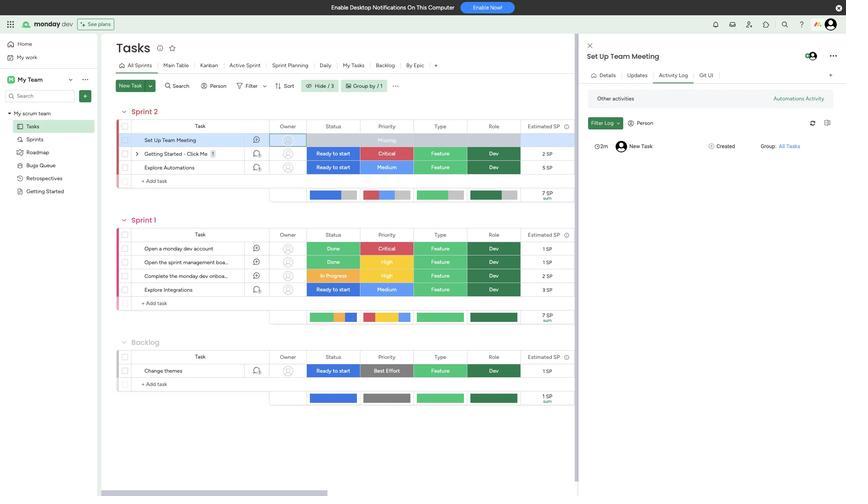 Task type: locate. For each thing, give the bounding box(es) containing it.
0 horizontal spatial set
[[145, 137, 153, 144]]

person for person popup button to the right
[[637, 120, 654, 127]]

2 priority field from the top
[[377, 231, 398, 240]]

7
[[542, 190, 545, 197], [542, 313, 545, 319]]

log inside the 'activity log' button
[[679, 72, 688, 79]]

2 ready to start from the top
[[317, 164, 350, 171]]

1 estimated sp from the top
[[528, 123, 560, 130]]

angle down image left v2 search image
[[149, 83, 152, 89]]

all right the group:
[[779, 143, 785, 149]]

sprint inside field
[[132, 107, 152, 117]]

workspace selection element
[[7, 75, 44, 84]]

0 horizontal spatial filter
[[246, 83, 258, 89]]

all inside button
[[128, 62, 134, 69]]

estimated sp field for first column information image from the bottom
[[526, 353, 562, 362]]

set up team meeting
[[587, 52, 660, 61], [145, 137, 196, 144]]

2 open from the top
[[145, 260, 158, 266]]

2 priority from the top
[[379, 232, 396, 238]]

log inside filter log button
[[605, 120, 614, 126]]

2 vertical spatial priority
[[379, 354, 396, 361]]

the for open
[[159, 260, 167, 266]]

person
[[210, 83, 227, 89], [637, 120, 654, 127]]

+ add task text field down themes
[[135, 380, 266, 390]]

new task inside button
[[119, 83, 142, 89]]

1 horizontal spatial filter
[[591, 120, 604, 126]]

1 horizontal spatial set
[[587, 52, 598, 61]]

task for sprint 1
[[195, 232, 206, 238]]

2 vertical spatial team
[[162, 137, 175, 144]]

6 dev from the top
[[490, 287, 499, 293]]

1 vertical spatial open
[[145, 260, 158, 266]]

dev up the open the sprint management board
[[184, 246, 193, 252]]

set
[[587, 52, 598, 61], [145, 137, 153, 144]]

sprints down 'tasks' field
[[135, 62, 152, 69]]

retrospectives
[[26, 175, 62, 182]]

log up 2m
[[605, 120, 614, 126]]

1 vertical spatial backlog
[[132, 338, 160, 348]]

3 sum from the top
[[543, 399, 552, 405]]

in
[[320, 273, 325, 279]]

1 to from the top
[[333, 151, 338, 157]]

team
[[38, 110, 51, 117]]

2 / from the left
[[377, 83, 379, 89]]

priority for 2nd priority field
[[379, 232, 396, 238]]

meeting up -
[[177, 137, 196, 144]]

7 sp sum down 5 sp
[[542, 190, 553, 201]]

2 done from the top
[[327, 259, 340, 266]]

getting inside list box
[[26, 188, 45, 195]]

1 vertical spatial estimated
[[528, 232, 552, 238]]

medium
[[377, 164, 397, 171], [377, 287, 397, 293]]

add view image right epic
[[435, 63, 438, 69]]

dev
[[62, 20, 73, 29], [184, 246, 193, 252], [199, 273, 208, 280]]

1 vertical spatial sprints
[[26, 136, 43, 143]]

2 owner from the top
[[280, 232, 296, 238]]

my work button
[[5, 51, 82, 64]]

add view image down options icon at top
[[830, 73, 833, 78]]

enable left desktop
[[331, 4, 349, 11]]

set down sprint 2 field
[[145, 137, 153, 144]]

ui
[[708, 72, 714, 79]]

menu image
[[392, 82, 400, 90]]

open up complete
[[145, 260, 158, 266]]

1 horizontal spatial angle down image
[[617, 121, 620, 126]]

0 vertical spatial set up team meeting
[[587, 52, 660, 61]]

0 horizontal spatial new
[[119, 83, 130, 89]]

to
[[333, 151, 338, 157], [333, 164, 338, 171], [333, 287, 338, 293], [333, 368, 338, 375]]

critical
[[379, 151, 396, 157], [379, 246, 396, 252]]

started inside list box
[[46, 188, 64, 195]]

Type field
[[433, 123, 448, 131], [433, 231, 448, 240], [433, 353, 448, 362]]

2 estimated sp field from the top
[[526, 231, 562, 240]]

2 + add task text field from the top
[[135, 380, 266, 390]]

1 vertical spatial owner field
[[278, 231, 298, 240]]

my left work
[[17, 54, 24, 61]]

1 feature from the top
[[432, 151, 450, 157]]

sprint for sprint 1
[[132, 216, 152, 225]]

change
[[145, 368, 163, 375]]

tasks down my scrum team
[[26, 123, 39, 130]]

0 vertical spatial explore
[[145, 165, 162, 171]]

complete the monday dev onboarding flow
[[145, 273, 249, 280]]

0 horizontal spatial dev
[[62, 20, 73, 29]]

4 start from the top
[[339, 368, 350, 375]]

1 sp
[[543, 246, 552, 252], [543, 260, 552, 266], [543, 369, 552, 375]]

meeting inside field
[[632, 52, 660, 61]]

1 public board image from the top
[[16, 123, 24, 130]]

my inside button
[[343, 62, 350, 69]]

started left -
[[164, 151, 182, 158]]

2 column information image from the top
[[564, 355, 570, 361]]

0 horizontal spatial angle down image
[[149, 83, 152, 89]]

me
[[200, 151, 208, 158]]

computer
[[429, 4, 455, 11]]

list box
[[0, 106, 97, 301]]

up inside field
[[600, 52, 609, 61]]

5 dev from the top
[[490, 273, 499, 279]]

1 vertical spatial critical
[[379, 246, 396, 252]]

inbox image
[[729, 21, 737, 28]]

2 estimated sp from the top
[[528, 232, 560, 238]]

1 vertical spatial type field
[[433, 231, 448, 240]]

0 horizontal spatial person
[[210, 83, 227, 89]]

monday right the a
[[163, 246, 182, 252]]

1 vertical spatial high
[[381, 273, 393, 279]]

0 vertical spatial 7 sp sum
[[542, 190, 553, 201]]

the down sprint
[[170, 273, 177, 280]]

1 horizontal spatial log
[[679, 72, 688, 79]]

open left the a
[[145, 246, 158, 252]]

backlog for backlog 'button'
[[376, 62, 395, 69]]

2 status field from the top
[[324, 231, 343, 240]]

1 type from the top
[[435, 123, 447, 130]]

4 feature from the top
[[432, 259, 450, 266]]

1 priority from the top
[[379, 123, 396, 130]]

estimated for second column information image from the bottom of the page
[[528, 123, 552, 130]]

new task down the all sprints button
[[119, 83, 142, 89]]

task for backlog
[[195, 354, 206, 361]]

1 vertical spatial medium
[[377, 287, 397, 293]]

priority for 1st priority field from the bottom
[[379, 354, 396, 361]]

2 vertical spatial 1 sp
[[543, 369, 552, 375]]

1 vertical spatial type
[[435, 232, 447, 238]]

0 vertical spatial 2 sp
[[543, 151, 553, 157]]

other
[[598, 96, 612, 102]]

group
[[353, 83, 368, 89]]

backlog inside backlog field
[[132, 338, 160, 348]]

7 down 3 sp
[[542, 313, 545, 319]]

my inside my work button
[[17, 54, 24, 61]]

open for open the sprint management board
[[145, 260, 158, 266]]

enable inside enable now! button
[[473, 5, 489, 11]]

1 vertical spatial the
[[170, 273, 177, 280]]

1 vertical spatial 2
[[543, 151, 546, 157]]

monday for complete
[[179, 273, 198, 280]]

1 vertical spatial owner
[[280, 232, 296, 238]]

explore down getting started - click me
[[145, 165, 162, 171]]

0 vertical spatial meeting
[[632, 52, 660, 61]]

meeting up "updates"
[[632, 52, 660, 61]]

sum
[[543, 196, 552, 201], [543, 318, 552, 323], [543, 399, 552, 405]]

1 dev from the top
[[490, 151, 499, 157]]

activity up the refresh icon
[[806, 95, 825, 102]]

3 start from the top
[[339, 287, 350, 293]]

0 vertical spatial activity
[[659, 72, 678, 79]]

option
[[0, 107, 97, 108]]

1 horizontal spatial meeting
[[632, 52, 660, 61]]

explore for explore integrations
[[145, 287, 162, 294]]

tasks up the all sprints button
[[116, 39, 150, 57]]

0 horizontal spatial team
[[28, 76, 43, 83]]

0 vertical spatial open
[[145, 246, 158, 252]]

2 medium from the top
[[377, 287, 397, 293]]

1 vertical spatial sum
[[543, 318, 552, 323]]

new
[[119, 83, 130, 89], [630, 143, 640, 149]]

enable left now!
[[473, 5, 489, 11]]

open
[[145, 246, 158, 252], [145, 260, 158, 266]]

0 vertical spatial high
[[381, 259, 393, 266]]

bugs queue
[[26, 162, 56, 169]]

filter log
[[591, 120, 614, 126]]

explore
[[145, 165, 162, 171], [145, 287, 162, 294]]

person button
[[198, 80, 231, 92], [625, 117, 658, 129]]

/ right by
[[377, 83, 379, 89]]

0 vertical spatial sum
[[543, 196, 552, 201]]

3 priority from the top
[[379, 354, 396, 361]]

filter inside filter log button
[[591, 120, 604, 126]]

hide / 3
[[315, 83, 334, 89]]

refresh image
[[807, 120, 819, 126]]

Tasks field
[[114, 39, 152, 57]]

2 role field from the top
[[487, 231, 501, 240]]

my for my team
[[18, 76, 26, 83]]

2 1 sp from the top
[[543, 260, 552, 266]]

1 vertical spatial + add task text field
[[135, 380, 266, 390]]

3 owner from the top
[[280, 354, 296, 361]]

7 sp sum down 3 sp
[[542, 313, 553, 323]]

person button down the "activities"
[[625, 117, 658, 129]]

0 horizontal spatial /
[[328, 83, 330, 89]]

set up team meeting up getting started - click me
[[145, 137, 196, 144]]

person button down kanban button
[[198, 80, 231, 92]]

1 vertical spatial role field
[[487, 231, 501, 240]]

4 dev from the top
[[490, 259, 499, 266]]

1 vertical spatial automations
[[164, 165, 195, 171]]

sprint
[[246, 62, 261, 69], [272, 62, 287, 69], [132, 107, 152, 117], [132, 216, 152, 225]]

my inside workspace selection element
[[18, 76, 26, 83]]

person for the left person popup button
[[210, 83, 227, 89]]

activity inside the 'activity log' button
[[659, 72, 678, 79]]

enable
[[331, 4, 349, 11], [473, 5, 489, 11]]

1 vertical spatial monday
[[163, 246, 182, 252]]

7 dev from the top
[[490, 368, 499, 375]]

getting down the retrospectives
[[26, 188, 45, 195]]

my right daily
[[343, 62, 350, 69]]

0 vertical spatial all
[[128, 62, 134, 69]]

team up getting started - click me
[[162, 137, 175, 144]]

tasks up group
[[352, 62, 365, 69]]

details button
[[588, 69, 622, 82]]

1 horizontal spatial getting
[[145, 151, 163, 158]]

set up team meeting inside field
[[587, 52, 660, 61]]

flow
[[238, 273, 249, 280]]

2 dev from the top
[[490, 164, 499, 171]]

sprints up roadmap
[[26, 136, 43, 143]]

monday dev
[[34, 20, 73, 29]]

1 vertical spatial getting
[[26, 188, 45, 195]]

dev left 'see' at left top
[[62, 20, 73, 29]]

1 button for explore integrations
[[244, 283, 269, 297]]

0 horizontal spatial new task
[[119, 83, 142, 89]]

0 vertical spatial person button
[[198, 80, 231, 92]]

owner
[[280, 123, 296, 130], [280, 232, 296, 238], [280, 354, 296, 361]]

team up search in workspace field
[[28, 76, 43, 83]]

work
[[25, 54, 37, 61]]

Set Up Team Meeting field
[[585, 52, 804, 62]]

0 vertical spatial estimated sp field
[[526, 123, 562, 131]]

1 inside '1 sp sum'
[[543, 394, 545, 400]]

dapulse close image
[[836, 5, 843, 12]]

Search in workspace field
[[16, 92, 64, 101]]

queue
[[40, 162, 56, 169]]

monday down the open the sprint management board
[[179, 273, 198, 280]]

3 owner field from the top
[[278, 353, 298, 362]]

filter button
[[233, 80, 270, 92]]

Sprint 2 field
[[130, 107, 160, 117]]

2 owner field from the top
[[278, 231, 298, 240]]

3 dev from the top
[[490, 246, 499, 252]]

1 vertical spatial explore
[[145, 287, 162, 294]]

this
[[417, 4, 427, 11]]

1 horizontal spatial sprints
[[135, 62, 152, 69]]

sprint 1
[[132, 216, 156, 225]]

1 vertical spatial angle down image
[[617, 121, 620, 126]]

0 horizontal spatial activity
[[659, 72, 678, 79]]

3 estimated sp field from the top
[[526, 353, 562, 362]]

2 status from the top
[[326, 232, 341, 238]]

3 estimated from the top
[[528, 354, 552, 361]]

1 vertical spatial filter
[[591, 120, 604, 126]]

backlog up menu image
[[376, 62, 395, 69]]

1 estimated sp field from the top
[[526, 123, 562, 131]]

details
[[600, 72, 616, 79]]

backlog for backlog field at the left bottom of the page
[[132, 338, 160, 348]]

1 estimated from the top
[[528, 123, 552, 130]]

enable for enable desktop notifications on this computer
[[331, 4, 349, 11]]

Priority field
[[377, 123, 398, 131], [377, 231, 398, 240], [377, 353, 398, 362]]

1 horizontal spatial dev
[[184, 246, 193, 252]]

all
[[128, 62, 134, 69], [779, 143, 785, 149]]

explore down complete
[[145, 287, 162, 294]]

2 public board image from the top
[[16, 188, 24, 195]]

owner field for sprint 1
[[278, 231, 298, 240]]

7 down 5
[[542, 190, 545, 197]]

sprints inside button
[[135, 62, 152, 69]]

1 horizontal spatial the
[[170, 273, 177, 280]]

Status field
[[324, 123, 343, 131], [324, 231, 343, 240], [324, 353, 343, 362]]

backlog inside backlog 'button'
[[376, 62, 395, 69]]

1 vertical spatial dev
[[184, 246, 193, 252]]

+ Add task text field
[[135, 299, 266, 309], [135, 380, 266, 390]]

2 sp up 3 sp
[[543, 274, 553, 279]]

2 to from the top
[[333, 164, 338, 171]]

0 vertical spatial angle down image
[[149, 83, 152, 89]]

1 status field from the top
[[324, 123, 343, 131]]

started down the retrospectives
[[46, 188, 64, 195]]

workspace image
[[7, 76, 15, 84]]

2 vertical spatial type
[[435, 354, 447, 361]]

2 vertical spatial dev
[[199, 273, 208, 280]]

1 open from the top
[[145, 246, 158, 252]]

2 vertical spatial role
[[489, 354, 499, 361]]

2 vertical spatial monday
[[179, 273, 198, 280]]

up up getting started - click me
[[154, 137, 161, 144]]

new down the all sprints button
[[119, 83, 130, 89]]

monday
[[34, 20, 60, 29], [163, 246, 182, 252], [179, 273, 198, 280]]

0 vertical spatial add view image
[[435, 63, 438, 69]]

sprint inside button
[[246, 62, 261, 69]]

log left the git
[[679, 72, 688, 79]]

1 horizontal spatial all
[[779, 143, 785, 149]]

backlog up change at the left of the page
[[132, 338, 160, 348]]

my inside list box
[[14, 110, 21, 117]]

set up team meeting up "updates"
[[587, 52, 660, 61]]

getting up explore automations
[[145, 151, 163, 158]]

new inside button
[[119, 83, 130, 89]]

2 critical from the top
[[379, 246, 396, 252]]

2 type from the top
[[435, 232, 447, 238]]

sprint planning button
[[267, 60, 314, 72]]

new task right 2m
[[630, 143, 653, 149]]

0 horizontal spatial getting
[[26, 188, 45, 195]]

estimated sp
[[528, 123, 560, 130], [528, 232, 560, 238], [528, 354, 560, 361]]

0 vertical spatial status field
[[324, 123, 343, 131]]

angle down image inside filter log button
[[617, 121, 620, 126]]

started for getting started - click me
[[164, 151, 182, 158]]

0 vertical spatial new
[[119, 83, 130, 89]]

notifications image
[[712, 21, 720, 28]]

up
[[600, 52, 609, 61], [154, 137, 161, 144]]

0 vertical spatial role
[[489, 123, 499, 130]]

change themes
[[145, 368, 182, 375]]

2 sp
[[543, 151, 553, 157], [543, 274, 553, 279]]

all down 'tasks' field
[[128, 62, 134, 69]]

2 sp up 5 sp
[[543, 151, 553, 157]]

column information image
[[564, 124, 570, 130], [564, 355, 570, 361]]

angle down image
[[149, 83, 152, 89], [617, 121, 620, 126]]

3 estimated sp from the top
[[528, 354, 560, 361]]

ready to start
[[317, 151, 350, 157], [317, 164, 350, 171], [317, 287, 350, 293], [317, 368, 350, 375]]

2 vertical spatial sum
[[543, 399, 552, 405]]

1 vertical spatial new task
[[630, 143, 653, 149]]

group: all tasks
[[761, 143, 801, 149]]

dev down management
[[199, 273, 208, 280]]

2 high from the top
[[381, 273, 393, 279]]

/
[[328, 83, 330, 89], [377, 83, 379, 89]]

filter up 2m
[[591, 120, 604, 126]]

1 horizontal spatial /
[[377, 83, 379, 89]]

1 vertical spatial status
[[326, 232, 341, 238]]

2 ready from the top
[[317, 164, 332, 171]]

options image
[[81, 92, 89, 100]]

2 estimated from the top
[[528, 232, 552, 238]]

1 vertical spatial column information image
[[564, 355, 570, 361]]

0 horizontal spatial automations
[[164, 165, 195, 171]]

set down close icon
[[587, 52, 598, 61]]

active sprint
[[230, 62, 261, 69]]

up up details button
[[600, 52, 609, 61]]

1 vertical spatial team
[[28, 76, 43, 83]]

task
[[131, 83, 142, 89], [195, 123, 206, 130], [642, 143, 653, 149], [195, 232, 206, 238], [195, 354, 206, 361]]

public board image for getting started
[[16, 188, 24, 195]]

filter inside filter popup button
[[246, 83, 258, 89]]

Role field
[[487, 123, 501, 131], [487, 231, 501, 240], [487, 353, 501, 362]]

owner for backlog
[[280, 354, 296, 361]]

priority for 1st priority field from the top
[[379, 123, 396, 130]]

0 horizontal spatial the
[[159, 260, 167, 266]]

0 horizontal spatial up
[[154, 137, 161, 144]]

tasks inside button
[[352, 62, 365, 69]]

new right 2m
[[630, 143, 640, 149]]

4 ready to start from the top
[[317, 368, 350, 375]]

sprints
[[135, 62, 152, 69], [26, 136, 43, 143]]

angle down image right "filter log"
[[617, 121, 620, 126]]

the left sprint
[[159, 260, 167, 266]]

maria williams image
[[825, 18, 837, 31]]

0 vertical spatial estimated sp
[[528, 123, 560, 130]]

1 priority field from the top
[[377, 123, 398, 131]]

0 vertical spatial 7
[[542, 190, 545, 197]]

0 vertical spatial type field
[[433, 123, 448, 131]]

filter left arrow down icon
[[246, 83, 258, 89]]

2 explore from the top
[[145, 287, 162, 294]]

missing
[[378, 137, 396, 144]]

help image
[[798, 21, 806, 28]]

1 vertical spatial all
[[779, 143, 785, 149]]

Sprint 1 field
[[130, 216, 158, 226]]

the
[[159, 260, 167, 266], [170, 273, 177, 280]]

getting for getting started
[[26, 188, 45, 195]]

sprint inside field
[[132, 216, 152, 225]]

filter log button
[[588, 117, 623, 129]]

done
[[327, 246, 340, 252], [327, 259, 340, 266]]

0 horizontal spatial backlog
[[132, 338, 160, 348]]

5 sp
[[543, 165, 553, 171]]

public board image
[[16, 123, 24, 130], [16, 188, 24, 195]]

1 horizontal spatial automations
[[774, 95, 805, 102]]

log
[[679, 72, 688, 79], [605, 120, 614, 126]]

explore for explore automations
[[145, 165, 162, 171]]

1 vertical spatial 7 sp sum
[[542, 313, 553, 323]]

0 vertical spatial automations
[[774, 95, 805, 102]]

0 vertical spatial estimated
[[528, 123, 552, 130]]

Estimated SP field
[[526, 123, 562, 131], [526, 231, 562, 240], [526, 353, 562, 362]]

role
[[489, 123, 499, 130], [489, 232, 499, 238], [489, 354, 499, 361]]

1 vertical spatial estimated sp field
[[526, 231, 562, 240]]

1 ready to start from the top
[[317, 151, 350, 157]]

monday for open
[[163, 246, 182, 252]]

task for sprint 2
[[195, 123, 206, 130]]

monday up home button in the top left of the page
[[34, 20, 60, 29]]

/ right hide
[[328, 83, 330, 89]]

my right caret down image
[[14, 110, 21, 117]]

1 vertical spatial role
[[489, 232, 499, 238]]

activity right "updates"
[[659, 72, 678, 79]]

filter for filter log
[[591, 120, 604, 126]]

automations activity button
[[771, 93, 828, 105]]

1 vertical spatial set up team meeting
[[145, 137, 196, 144]]

show board description image
[[156, 44, 165, 52]]

explore automations
[[145, 165, 195, 171]]

1 vertical spatial person
[[637, 120, 654, 127]]

2 7 from the top
[[542, 313, 545, 319]]

estimated
[[528, 123, 552, 130], [528, 232, 552, 238], [528, 354, 552, 361]]

Owner field
[[278, 123, 298, 131], [278, 231, 298, 240], [278, 353, 298, 362]]

activity inside automations activity button
[[806, 95, 825, 102]]

+ add task text field down integrations on the bottom left of the page
[[135, 299, 266, 309]]

1 explore from the top
[[145, 165, 162, 171]]

task inside new task button
[[131, 83, 142, 89]]

sprint inside button
[[272, 62, 287, 69]]

activity
[[659, 72, 678, 79], [806, 95, 825, 102]]

my for my scrum team
[[14, 110, 21, 117]]

public board image left getting started
[[16, 188, 24, 195]]

add view image
[[435, 63, 438, 69], [830, 73, 833, 78]]

3 type from the top
[[435, 354, 447, 361]]

owner for sprint 1
[[280, 232, 296, 238]]

bugs
[[26, 162, 38, 169]]

team up the details
[[611, 52, 630, 61]]

started
[[164, 151, 182, 158], [46, 188, 64, 195]]

public board image down scrum
[[16, 123, 24, 130]]

1 vertical spatial priority field
[[377, 231, 398, 240]]

2 vertical spatial owner field
[[278, 353, 298, 362]]

sprints inside list box
[[26, 136, 43, 143]]

my right "workspace" image
[[18, 76, 26, 83]]



Task type: describe. For each thing, give the bounding box(es) containing it.
my for my work
[[17, 54, 24, 61]]

all sprints button
[[116, 60, 158, 72]]

activities
[[613, 96, 634, 102]]

enable now!
[[473, 5, 503, 11]]

my tasks button
[[337, 60, 370, 72]]

a
[[159, 246, 162, 252]]

3 ready to start from the top
[[317, 287, 350, 293]]

scrum
[[22, 110, 37, 117]]

0 horizontal spatial add view image
[[435, 63, 438, 69]]

0 horizontal spatial set up team meeting
[[145, 137, 196, 144]]

+ Add task text field
[[135, 177, 266, 186]]

1 type field from the top
[[433, 123, 448, 131]]

daily button
[[314, 60, 337, 72]]

active
[[230, 62, 245, 69]]

2 sum from the top
[[543, 318, 552, 323]]

daily
[[320, 62, 332, 69]]

active sprint button
[[224, 60, 267, 72]]

1 horizontal spatial person button
[[625, 117, 658, 129]]

sort button
[[272, 80, 299, 92]]

1 start from the top
[[339, 151, 350, 157]]

see plans button
[[77, 19, 114, 30]]

1 vertical spatial 3
[[543, 287, 545, 293]]

Backlog field
[[130, 338, 162, 348]]

7 feature from the top
[[432, 368, 450, 375]]

column information image
[[564, 232, 570, 238]]

1 sp sum
[[543, 394, 553, 405]]

3 role field from the top
[[487, 353, 501, 362]]

management
[[183, 260, 215, 266]]

1 / from the left
[[328, 83, 330, 89]]

see
[[88, 21, 97, 28]]

by epic
[[407, 62, 424, 69]]

maria williams image
[[808, 51, 818, 61]]

all sprints
[[128, 62, 152, 69]]

sp inside '1 sp sum'
[[546, 394, 553, 400]]

1 vertical spatial set
[[145, 137, 153, 144]]

1 medium from the top
[[377, 164, 397, 171]]

1 role from the top
[[489, 123, 499, 130]]

1 ready from the top
[[317, 151, 332, 157]]

1 sum from the top
[[543, 196, 552, 201]]

3 to from the top
[[333, 287, 338, 293]]

table
[[176, 62, 189, 69]]

3 sp
[[543, 287, 553, 293]]

sprint
[[168, 260, 182, 266]]

1 1 sp from the top
[[543, 246, 552, 252]]

1 + add task text field from the top
[[135, 299, 266, 309]]

2 inside field
[[154, 107, 158, 117]]

by epic button
[[401, 60, 430, 72]]

1 button for change themes
[[244, 364, 269, 378]]

-
[[183, 151, 186, 158]]

kanban button
[[195, 60, 224, 72]]

3 ready from the top
[[317, 287, 332, 293]]

0 horizontal spatial person button
[[198, 80, 231, 92]]

home
[[18, 41, 32, 47]]

estimated sp field for column information icon
[[526, 231, 562, 240]]

dapulse drag 2 image
[[580, 257, 582, 265]]

2 feature from the top
[[432, 164, 450, 171]]

0 vertical spatial dev
[[62, 20, 73, 29]]

group:
[[761, 143, 777, 149]]

3 1 sp from the top
[[543, 369, 552, 375]]

my work
[[17, 54, 37, 61]]

2 type field from the top
[[433, 231, 448, 240]]

1 horizontal spatial add view image
[[830, 73, 833, 78]]

other activities
[[598, 96, 634, 102]]

on
[[408, 4, 415, 11]]

search everything image
[[782, 21, 789, 28]]

close image
[[588, 43, 593, 49]]

add to favorites image
[[169, 44, 176, 52]]

2 role from the top
[[489, 232, 499, 238]]

activity log button
[[654, 69, 694, 82]]

2 vertical spatial 2
[[543, 274, 546, 279]]

log for activity log
[[679, 72, 688, 79]]

1 button for getting started - click me
[[244, 147, 269, 161]]

5
[[543, 165, 546, 171]]

3 feature from the top
[[432, 246, 450, 252]]

backlog button
[[370, 60, 401, 72]]

best effort
[[374, 368, 400, 375]]

3 status from the top
[[326, 354, 341, 361]]

main table
[[163, 62, 189, 69]]

Search field
[[171, 81, 194, 91]]

estimated for column information icon
[[528, 232, 552, 238]]

sum inside '1 sp sum'
[[543, 399, 552, 405]]

1 column information image from the top
[[564, 124, 570, 130]]

complete
[[145, 273, 168, 280]]

roadmap
[[26, 149, 49, 156]]

1 vertical spatial meeting
[[177, 137, 196, 144]]

m
[[9, 76, 13, 83]]

open for open a monday dev account
[[145, 246, 158, 252]]

sprint 2
[[132, 107, 158, 117]]

planning
[[288, 62, 308, 69]]

1 2 sp from the top
[[543, 151, 553, 157]]

invite members image
[[746, 21, 754, 28]]

themes
[[164, 368, 182, 375]]

2 start from the top
[[339, 164, 350, 171]]

git
[[700, 72, 707, 79]]

1 inside sprint 1 field
[[154, 216, 156, 225]]

filter for filter
[[246, 83, 258, 89]]

dapulse addbtn image
[[806, 54, 811, 58]]

1 done from the top
[[327, 246, 340, 252]]

my team
[[18, 76, 43, 83]]

public board image for tasks
[[16, 123, 24, 130]]

dev for open
[[184, 246, 193, 252]]

onboarding
[[210, 273, 237, 280]]

tasks right the group:
[[787, 143, 801, 149]]

owner field for backlog
[[278, 353, 298, 362]]

estimated sp for second column information image from the bottom of the page
[[528, 123, 560, 130]]

caret down image
[[8, 111, 11, 116]]

3 role from the top
[[489, 354, 499, 361]]

1 high from the top
[[381, 259, 393, 266]]

group by / 1
[[353, 83, 383, 89]]

1 role field from the top
[[487, 123, 501, 131]]

3 priority field from the top
[[377, 353, 398, 362]]

kanban
[[200, 62, 218, 69]]

set inside field
[[587, 52, 598, 61]]

started for getting started
[[46, 188, 64, 195]]

list box containing my scrum team
[[0, 106, 97, 301]]

notifications
[[373, 4, 406, 11]]

automations activity
[[774, 95, 825, 102]]

5 feature from the top
[[432, 273, 450, 279]]

desktop
[[350, 4, 371, 11]]

0 vertical spatial 3
[[331, 83, 334, 89]]

now!
[[490, 5, 503, 11]]

1 status from the top
[[326, 123, 341, 130]]

by
[[407, 62, 413, 69]]

account
[[194, 246, 213, 252]]

my scrum team
[[14, 110, 51, 117]]

options image
[[830, 51, 837, 61]]

enable desktop notifications on this computer
[[331, 4, 455, 11]]

team inside field
[[611, 52, 630, 61]]

the for complete
[[170, 273, 177, 280]]

0 vertical spatial monday
[[34, 20, 60, 29]]

1 vertical spatial new
[[630, 143, 640, 149]]

new task button
[[116, 80, 145, 92]]

updates
[[628, 72, 648, 79]]

git ui
[[700, 72, 714, 79]]

plans
[[98, 21, 111, 28]]

git ui button
[[694, 69, 719, 82]]

estimated for first column information image from the bottom
[[528, 354, 552, 361]]

dapulse plus image
[[709, 142, 715, 150]]

2 7 sp sum from the top
[[542, 313, 553, 323]]

estimated sp field for second column information image from the bottom of the page
[[526, 123, 562, 131]]

dev for complete
[[199, 273, 208, 280]]

open a monday dev account
[[145, 246, 213, 252]]

estimated sp for column information icon
[[528, 232, 560, 238]]

sprint planning
[[272, 62, 308, 69]]

2 2 sp from the top
[[543, 274, 553, 279]]

getting started
[[26, 188, 64, 195]]

sprint for sprint planning
[[272, 62, 287, 69]]

select product image
[[7, 21, 15, 28]]

arrow down image
[[260, 81, 270, 91]]

epic
[[414, 62, 424, 69]]

4 to from the top
[[333, 368, 338, 375]]

automations inside automations activity button
[[774, 95, 805, 102]]

main table button
[[158, 60, 195, 72]]

integrations
[[164, 287, 193, 294]]

1 button for explore automations
[[244, 161, 269, 175]]

export to excel image
[[822, 120, 834, 126]]

1 7 sp sum from the top
[[542, 190, 553, 201]]

getting started - click me
[[145, 151, 208, 158]]

tasks inside list box
[[26, 123, 39, 130]]

enable now! button
[[461, 2, 515, 13]]

best
[[374, 368, 385, 375]]

my for my tasks
[[343, 62, 350, 69]]

6 feature from the top
[[432, 287, 450, 293]]

my tasks
[[343, 62, 365, 69]]

getting for getting started - click me
[[145, 151, 163, 158]]

1 owner from the top
[[280, 123, 296, 130]]

sprint for sprint 2
[[132, 107, 152, 117]]

effort
[[386, 368, 400, 375]]

enable for enable now!
[[473, 5, 489, 11]]

workspace options image
[[81, 76, 89, 83]]

progress
[[326, 273, 347, 279]]

3 status field from the top
[[324, 353, 343, 362]]

v2 search image
[[165, 82, 171, 90]]

3 type field from the top
[[433, 353, 448, 362]]

click
[[187, 151, 199, 158]]

4 ready from the top
[[317, 368, 332, 375]]

log for filter log
[[605, 120, 614, 126]]

1 owner field from the top
[[278, 123, 298, 131]]

estimated sp for first column information image from the bottom
[[528, 354, 560, 361]]

updates button
[[622, 69, 654, 82]]

apps image
[[763, 21, 770, 28]]

sort
[[284, 83, 294, 89]]

main
[[163, 62, 175, 69]]

1 horizontal spatial team
[[162, 137, 175, 144]]

team inside workspace selection element
[[28, 76, 43, 83]]

1 critical from the top
[[379, 151, 396, 157]]

1 7 from the top
[[542, 190, 545, 197]]



Task type: vqa. For each thing, say whether or not it's contained in the screenshot.
right Person popup button
yes



